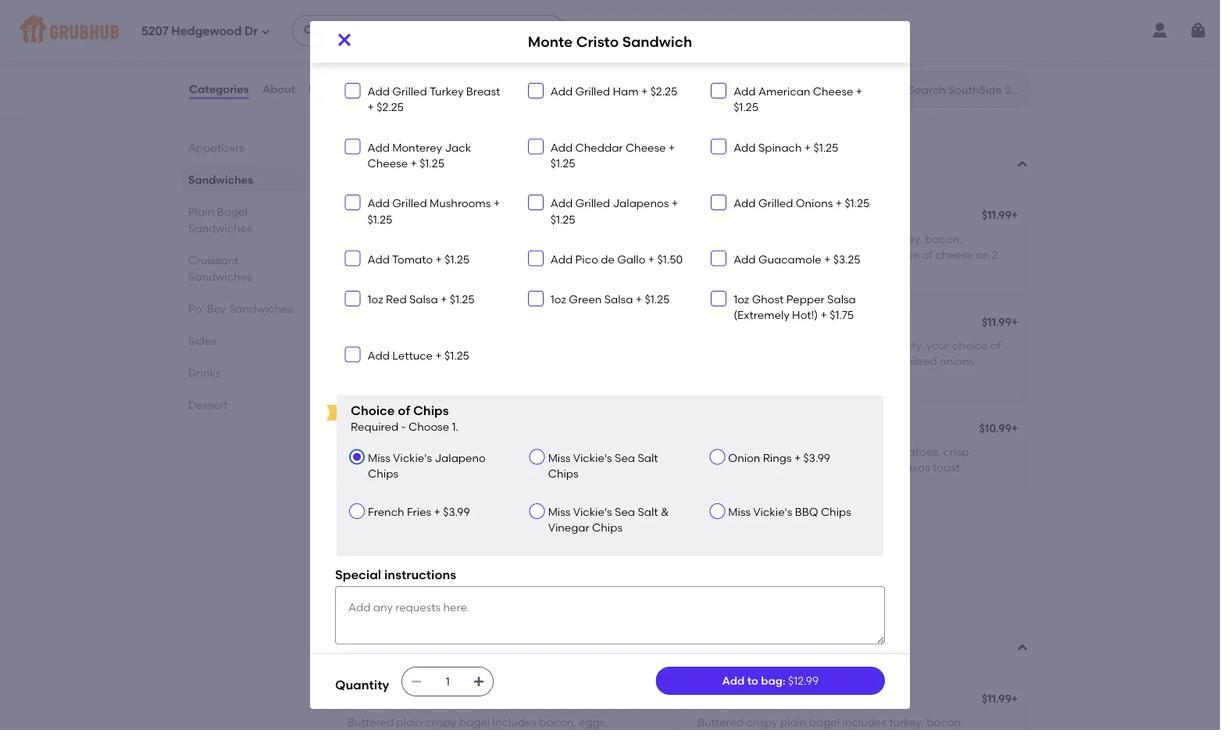 Task type: describe. For each thing, give the bounding box(es) containing it.
salsa inside 1oz ghost pepper salsa (extremely hot!)
[[828, 293, 856, 306]]

turkey, inside 'grilled ham, turkey, mayonnaise, your choice of melted cheese, and dusted with powdered sugar.'
[[415, 445, 450, 459]]

your inside 4 chicken tenders with french fries served with your choice of ranch or bbq sauce.
[[592, 68, 615, 81]]

crispy inside "buttered plain crispy bagel includes bacon, eggs,"
[[426, 716, 457, 729]]

melted inside your choice of melted cheese on texas toast. button
[[425, 339, 463, 352]]

plain inside buttered crispy plain bagel includes turkey, bacon,
[[781, 716, 807, 729]]

you
[[509, 14, 528, 27]]

powdered
[[479, 461, 533, 474]]

miss for miss vickie's bbq chips
[[729, 506, 751, 519]]

your inside 'grilled ham, turkey, mayonnaise, your choice of melted cheese, and dusted with powdered sugar.'
[[523, 445, 546, 459]]

sandwich inside sandwich has smoked bacon, fresh tomatoes, crisp lettuce, and mayonnaise on 2 slices of texas toast.
[[698, 445, 750, 459]]

1 horizontal spatial french
[[498, 46, 535, 59]]

po'
[[188, 302, 204, 315]]

$1.25 right onions
[[845, 197, 870, 210]]

bagel for plain bagel sandwiches
[[217, 205, 248, 218]]

ground
[[732, 339, 770, 352]]

choice of chips required - choose 1.
[[351, 403, 459, 434]]

dessert
[[188, 398, 228, 411]]

lettuce
[[393, 349, 433, 362]]

ghost
[[752, 293, 784, 306]]

sauce.
[[434, 84, 469, 97]]

svg image for add cheddar cheese
[[531, 142, 541, 152]]

mayonnaise, for ham bistro sandwich
[[414, 553, 482, 567]]

$1.25 right lettuce
[[445, 349, 470, 362]]

turkey
[[720, 233, 753, 246]]

choice inside hand-ground 100% fresh grilled beef patty, your choice of melted cheese, and topped with caramelized onions between 2 slices of texas toast.
[[953, 339, 989, 352]]

& inside miss vickie's sea salt & vinegar chips
[[661, 506, 669, 519]]

your inside the ham bistro sandwich includes ham, bacon, guacamole, mayonnaise, and your choice of cheese on 2 slices of texas toast.
[[509, 553, 532, 567]]

cheese inside the ham bistro sandwich includes ham, bacon, guacamole, mayonnaise, and your choice of cheese on 2 slices of texas toast.
[[586, 553, 624, 567]]

choice inside plain bagel sandwiches (served with your choice of miss vickie's chips)
[[416, 652, 446, 663]]

$11.99 for buttered crispy plain bagel includes turkey, bacon,
[[982, 692, 1012, 706]]

turkey for sandwiches
[[698, 210, 733, 224]]

sea for miss vickie's sea salt & vinegar chips
[[615, 506, 635, 519]]

0 vertical spatial cristo
[[577, 33, 619, 50]]

$1.25 inside add grilled jalapenos + $1.25
[[551, 213, 576, 226]]

grilled for onions
[[759, 197, 794, 210]]

1 vertical spatial cheddar
[[862, 694, 910, 707]]

chips)
[[451, 168, 480, 180]]

of inside 'grilled ham, turkey, mayonnaise, your choice of melted cheese, and dusted with powdered sugar.'
[[587, 445, 598, 459]]

hand-
[[698, 339, 732, 352]]

and inside hand-ground 100% fresh grilled beef patty, your choice of melted cheese, and topped with caramelized onions between 2 slices of texas toast.
[[782, 355, 803, 368]]

of inside button
[[412, 339, 423, 352]]

sea for miss vickie's sea salt chips
[[615, 451, 635, 465]]

2 as from the left
[[494, 14, 507, 27]]

2 inside hand-ground 100% fresh grilled beef patty, your choice of melted cheese, and topped with caramelized onions between 2 slices of texas toast.
[[747, 371, 753, 384]]

sandwiches up sides tab
[[229, 302, 293, 315]]

miss inside plain bagel sandwiches (served with your choice of miss vickie's chips)
[[460, 652, 479, 663]]

your inside plain bagel sandwiches (served with your choice of miss vickie's chips)
[[394, 652, 413, 663]]

like.
[[531, 14, 551, 27]]

about
[[262, 82, 296, 96]]

1oz ghost pepper salsa (extremely hot!)
[[734, 293, 856, 322]]

cheddar inside 'add cheddar cheese + $1.25'
[[576, 141, 623, 154]]

choice inside 'grilled ham, turkey, mayonnaise, your choice of melted cheese, and dusted with powdered sugar.'
[[549, 445, 585, 459]]

and inside the ham bistro sandwich includes ham, bacon, guacamole, mayonnaise, and your choice of cheese on 2 slices of texas toast.
[[485, 553, 506, 567]]

chips inside the miss vickie's jalapeno chips
[[368, 467, 399, 480]]

egg for bagel
[[385, 694, 406, 707]]

on inside includes fried egg, bacon, fresh tomatoes, guacamole, and your choice of cheese on 2 slices of texas toast.
[[466, 248, 479, 262]]

toast. inside hand-ground 100% fresh grilled beef patty, your choice of melted cheese, and topped with caramelized onions between 2 slices of texas toast.
[[832, 371, 862, 384]]

served
[[530, 68, 565, 81]]

chips inside choice of chips required - choose 1.
[[413, 403, 449, 418]]

bacon, inside the ham bistro sandwich includes ham, bacon, guacamole, mayonnaise, and your choice of cheese on 2 slices of texas toast.
[[560, 537, 597, 551]]

chips inside miss vickie's sea salt & vinegar chips
[[593, 521, 623, 535]]

texas inside "the turkey bistro sandwich includes turkey, bacon, guacamole, mayonnaise, and your choice of cheese on 2 slices of texas toast."
[[742, 264, 772, 278]]

includes for turkey bistro sandwich
[[842, 233, 886, 246]]

bacon, inside buttered crispy plain bagel includes turkey, bacon,
[[927, 716, 964, 729]]

5207
[[141, 24, 169, 38]]

svg image for add grilled turkey breast
[[348, 86, 358, 96]]

turkey inside add grilled turkey breast + $2.25
[[430, 85, 464, 98]]

1 vertical spatial $2.25
[[651, 85, 678, 98]]

egg for (served
[[378, 210, 398, 224]]

includes
[[348, 233, 392, 246]]

svg image for add monterey jack cheese
[[348, 142, 358, 152]]

add grilled jalapenos + $1.25
[[551, 197, 678, 226]]

0 vertical spatial monte
[[528, 33, 573, 50]]

tomatoes, for toast.
[[887, 445, 941, 459]]

1oz for 1oz red salsa
[[368, 293, 383, 306]]

chips down sandwich has smoked bacon, fresh tomatoes, crisp lettuce, and mayonnaise on 2 slices of texas toast.
[[821, 506, 852, 519]]

rings
[[763, 451, 792, 465]]

$1.25 down egg,
[[445, 253, 470, 266]]

+ inside add grilled jalapenos + $1.25
[[672, 197, 678, 210]]

2 inside sandwich has smoked bacon, fresh tomatoes, crisp lettuce, and mayonnaise on 2 slices of texas toast.
[[848, 461, 854, 474]]

salt for miss vickie's sea salt chips
[[638, 451, 659, 465]]

0 horizontal spatial tomato
[[392, 253, 433, 266]]

turkey, for plain
[[890, 716, 925, 729]]

vickie's for miss vickie's sea salt chips
[[573, 451, 613, 465]]

fried
[[395, 233, 419, 246]]

miss vickie's bbq chips
[[729, 506, 852, 519]]

add chorizo + $2.25
[[551, 45, 655, 58]]

texas inside the ham bistro sandwich includes ham, bacon, guacamole, mayonnaise, and your choice of cheese on 2 slices of texas toast.
[[392, 569, 422, 582]]

sandwiches up croissant
[[188, 221, 252, 234]]

mushrooms
[[430, 197, 491, 210]]

vickie's inside sandwiches (served with miss vickie's chips)
[[415, 168, 448, 180]]

add tomato + $1.25
[[368, 253, 470, 266]]

1oz green salsa + $1.25
[[551, 293, 670, 306]]

add to bag: $12.99
[[723, 674, 819, 687]]

miss for miss vickie's jalapeno chips
[[368, 451, 391, 465]]

$11.99 for hand-ground 100% fresh grilled beef patty, your choice of melted cheese, and topped with caramelized onions between 2 slices of texas toast.
[[982, 315, 1012, 329]]

svg image for add grilled mushrooms
[[348, 198, 358, 207]]

onion
[[729, 451, 761, 465]]

sandwich for the ham bistro sandwich includes ham, bacon, guacamole, mayonnaise, and your choice of cheese on 2 slices of texas toast.
[[410, 515, 463, 529]]

fresh for smoked
[[859, 445, 885, 459]]

$11.99 for the turkey bistro sandwich includes turkey, bacon, guacamole, mayonnaise, and your choice of cheese on 2 slices of texas toast.
[[982, 209, 1012, 222]]

tenders
[[401, 68, 441, 81]]

guacamole, inside includes fried egg, bacon, fresh tomatoes, guacamole, and your choice of cheese on 2 slices of texas toast.
[[573, 233, 637, 246]]

fresh for egg,
[[488, 233, 514, 246]]

bbq inside 4 chicken tenders with french fries served with your choice of ranch or bbq sauce.
[[408, 84, 431, 97]]

choice inside 4 chicken tenders with french fries served with your choice of ranch or bbq sauce.
[[618, 68, 654, 81]]

$11.99 + for the ham bistro sandwich includes ham, bacon, guacamole, mayonnaise, and your choice of cheese on 2 slices of texas toast.
[[632, 514, 669, 527]]

onion rings + $3.99
[[729, 451, 831, 465]]

includes fried egg, bacon, fresh tomatoes, guacamole, and your choice of cheese on 2 slices of texas toast.
[[348, 233, 660, 262]]

cheese inside your choice of melted cheese on texas toast. button
[[465, 339, 503, 352]]

svg image for add spinach
[[715, 142, 724, 152]]

toast. inside includes fried egg, bacon, fresh tomatoes, guacamole, and your choice of cheese on 2 slices of texas toast.
[[567, 248, 597, 262]]

0 horizontal spatial monte cristo sandwich
[[348, 423, 472, 436]]

fried egg sandwich
[[348, 210, 454, 224]]

texas inside includes fried egg, bacon, fresh tomatoes, guacamole, and your choice of cheese on 2 slices of texas toast.
[[535, 248, 565, 262]]

Special instructions text field
[[335, 587, 886, 645]]

choice inside "the turkey bistro sandwich includes turkey, bacon, guacamole, mayonnaise, and your choice of cheese on 2 slices of texas toast."
[[884, 248, 920, 262]]

ham, inside the ham bistro sandwich includes ham, bacon, guacamole, mayonnaise, and your choice of cheese on 2 slices of texas toast.
[[530, 537, 557, 551]]

sandwich for ham bistro sandwich
[[430, 537, 481, 551]]

add for add grilled turkey breast + $2.25
[[368, 85, 390, 98]]

french
[[468, 68, 502, 81]]

sandwiches (served with miss vickie's chips)
[[335, 146, 480, 180]]

slices inside sandwich has smoked bacon, fresh tomatoes, crisp lettuce, and mayonnaise on 2 slices of texas toast.
[[857, 461, 885, 474]]

add for add grilled jalapenos + $1.25
[[551, 197, 573, 210]]

$12.99
[[789, 674, 819, 687]]

$10.99
[[980, 422, 1012, 435]]

with inside plain bagel sandwiches (served with your choice of miss vickie's chips)
[[372, 652, 391, 663]]

svg image for 1oz red salsa
[[348, 294, 358, 304]]

sides tab
[[188, 332, 298, 349]]

patty
[[698, 317, 727, 330]]

1 horizontal spatial fries
[[538, 46, 563, 59]]

add spinach + $1.25
[[734, 141, 839, 154]]

cheese inside "the turkey bistro sandwich includes turkey, bacon, guacamole, mayonnaise, and your choice of cheese on 2 slices of texas toast."
[[936, 248, 974, 262]]

choice inside your choice of melted cheese on texas toast. button
[[374, 339, 409, 352]]

1 vertical spatial monte
[[348, 423, 382, 436]]

patty melt sandwich
[[698, 317, 808, 330]]

$1.25 inside 'add cheddar cheese + $1.25'
[[551, 157, 576, 170]]

bacon, inside "buttered plain crispy bagel includes bacon, eggs,"
[[539, 716, 577, 729]]

the for the turkey bistro sandwich includes turkey, bacon, guacamole, mayonnaise, and your choice of cheese on 2 slices of texas toast.
[[698, 233, 718, 246]]

of inside choice of chips required - choose 1.
[[398, 403, 410, 418]]

monterey
[[393, 141, 442, 154]]

1 as from the left
[[446, 14, 459, 27]]

guacamole for buttered crispy plain bagel includes turkey, bacon,
[[773, 694, 836, 707]]

chicken
[[382, 46, 426, 59]]

1 vertical spatial cristo
[[384, 423, 417, 436]]

choice inside includes fried egg, bacon, fresh tomatoes, guacamole, and your choice of cheese on 2 slices of texas toast.
[[373, 248, 409, 262]]

add for add to bag: $12.99
[[723, 674, 745, 687]]

the for the ham bistro sandwich includes ham, bacon, guacamole, mayonnaise, and your choice of cheese on 2 slices of texas toast.
[[348, 537, 368, 551]]

vickie's for miss vickie's jalapeno chips
[[393, 451, 432, 465]]

between
[[698, 371, 744, 384]]

add for add tomato + $1.25
[[368, 253, 390, 266]]

ham, inside 'grilled ham, turkey, mayonnaise, your choice of melted cheese, and dusted with powdered sugar.'
[[385, 445, 412, 459]]

1 vertical spatial ham
[[348, 515, 374, 529]]

your
[[348, 339, 371, 352]]

instructions
[[385, 567, 457, 582]]

add pico de gallo + $1.50
[[551, 253, 683, 266]]

grilled for mushrooms
[[393, 197, 427, 210]]

add monterey jack cheese
[[368, 141, 471, 170]]

includes for ham bistro sandwich
[[483, 537, 527, 551]]

your inside includes fried egg, bacon, fresh tomatoes, guacamole, and your choice of cheese on 2 slices of texas toast.
[[348, 248, 371, 262]]

bistro for turkey
[[756, 233, 786, 246]]

$11.99 + for buttered crispy plain bagel includes turkey, bacon,
[[982, 692, 1019, 706]]

mayonnaise, inside 'grilled ham, turkey, mayonnaise, your choice of melted cheese, and dusted with powdered sugar.'
[[453, 445, 520, 459]]

croissant
[[188, 253, 239, 267]]

cheese inside add monterey jack cheese
[[368, 157, 408, 170]]

0 vertical spatial choose
[[403, 14, 444, 27]]

Search SouthSide Sandwiches search field
[[907, 82, 1027, 97]]

with inside 'grilled ham, turkey, mayonnaise, your choice of melted cheese, and dusted with powdered sugar.'
[[454, 461, 477, 474]]

guacamole up pepper
[[759, 253, 822, 266]]

choice inside the ham bistro sandwich includes ham, bacon, guacamole, mayonnaise, and your choice of cheese on 2 slices of texas toast.
[[534, 553, 570, 567]]

add grilled mushrooms + $1.25
[[368, 197, 500, 226]]

$1.25 down the "$1.50"
[[645, 293, 670, 306]]

with inside sandwiches (served with miss vickie's chips)
[[372, 168, 391, 180]]

american
[[759, 85, 811, 98]]

appetizers
[[188, 141, 245, 154]]

(served inside sandwiches (served with miss vickie's chips)
[[335, 168, 370, 180]]

add cheddar cheese + $1.25
[[551, 141, 675, 170]]

with up french
[[473, 46, 496, 59]]

$10.99 +
[[980, 422, 1019, 435]]

svg image for add grilled onions
[[715, 198, 724, 207]]

1 vertical spatial &
[[474, 694, 483, 707]]

guacamole for buttered plain crispy bagel includes bacon, eggs,
[[409, 694, 472, 707]]

$11.99 + for hand-ground 100% fresh grilled beef patty, your choice of melted cheese, and topped with caramelized onions between 2 slices of texas toast.
[[982, 315, 1019, 329]]

$1.75
[[830, 309, 854, 322]]

the turkey bistro sandwich includes turkey, bacon, guacamole, mayonnaise, and your choice of cheese on 2 slices of texas toast.
[[698, 233, 999, 278]]

miss vickie's sea salt chips
[[548, 451, 659, 480]]

add grilled onions + $1.25
[[734, 197, 870, 210]]

$1.25 down monterey
[[420, 157, 445, 170]]

of inside sandwich has smoked bacon, fresh tomatoes, crisp lettuce, and mayonnaise on 2 slices of texas toast.
[[888, 461, 899, 474]]

jalapeno
[[435, 451, 486, 465]]

buttered for bacon
[[348, 716, 394, 729]]

bacon, inside "the turkey bistro sandwich includes turkey, bacon, guacamole, mayonnaise, and your choice of cheese on 2 slices of texas toast."
[[926, 233, 963, 246]]

$1.25 inside add grilled mushrooms + $1.25
[[368, 213, 393, 226]]

1 vertical spatial fries
[[407, 506, 432, 519]]

patty,
[[894, 339, 924, 352]]

your inside "the turkey bistro sandwich includes turkey, bacon, guacamole, mayonnaise, and your choice of cheese on 2 slices of texas toast."
[[859, 248, 882, 262]]

bistro for ham
[[376, 515, 407, 529]]

miss vickie's sea salt & vinegar chips
[[548, 506, 669, 535]]

on inside sandwich has smoked bacon, fresh tomatoes, crisp lettuce, and mayonnaise on 2 slices of texas toast.
[[832, 461, 845, 474]]

and inside "the turkey bistro sandwich includes turkey, bacon, guacamole, mayonnaise, and your choice of cheese on 2 slices of texas toast."
[[835, 248, 856, 262]]

texas inside sandwich has smoked bacon, fresh tomatoes, crisp lettuce, and mayonnaise on 2 slices of texas toast.
[[901, 461, 931, 474]]

po' boy sandwiches
[[188, 302, 293, 315]]

$3.99 for onion rings + $3.99
[[804, 451, 831, 465]]

bacon, inside sandwich has smoked bacon, fresh tomatoes, crisp lettuce, and mayonnaise on 2 slices of texas toast.
[[819, 445, 856, 459]]

1 horizontal spatial ham
[[613, 85, 639, 98]]

po' boy sandwiches tab
[[188, 300, 298, 317]]

topped
[[805, 355, 844, 368]]

sandwiches tab
[[188, 171, 298, 188]]

1 horizontal spatial monte cristo sandwich
[[528, 33, 693, 50]]

drinks
[[188, 366, 221, 379]]

$1.25 inside add american cheese + $1.25
[[734, 101, 759, 114]]

$11.99 + for the turkey bistro sandwich includes turkey, bacon, guacamole, mayonnaise, and your choice of cheese on 2 slices of texas toast.
[[982, 209, 1019, 222]]

crisp
[[944, 445, 970, 459]]

2 inside the ham bistro sandwich includes ham, bacon, guacamole, mayonnaise, and your choice of cheese on 2 slices of texas toast.
[[643, 553, 649, 567]]

lettuce,
[[698, 461, 738, 474]]

add for add grilled ham + $2.25
[[551, 85, 573, 98]]

melt
[[729, 317, 753, 330]]

melted inside hand-ground 100% fresh grilled beef patty, your choice of melted cheese, and topped with caramelized onions between 2 slices of texas toast.
[[698, 355, 735, 368]]

mayonnaise, for turkey bistro sandwich
[[765, 248, 832, 262]]

$1.25 right spinach
[[814, 141, 839, 154]]

add for add guacamole + $3.25
[[734, 253, 756, 266]]

beef
[[867, 339, 891, 352]]

Input item quantity number field
[[431, 667, 465, 696]]

jack
[[445, 141, 471, 154]]

bacon egg guacamole & tomato
[[348, 694, 526, 707]]

reviews button
[[308, 61, 353, 117]]

+ $1.25
[[408, 157, 445, 170]]

100%
[[773, 339, 800, 352]]

cheese, inside hand-ground 100% fresh grilled beef patty, your choice of melted cheese, and topped with caramelized onions between 2 slices of texas toast.
[[738, 355, 779, 368]]

and inside 'grilled ham, turkey, mayonnaise, your choice of melted cheese, and dusted with powdered sugar.'
[[391, 461, 412, 474]]

optional - choose as many as you like.
[[347, 14, 551, 27]]

0 vertical spatial $2.25
[[628, 45, 655, 58]]

buttered crispy plain bagel includes turkey, bacon,
[[698, 716, 964, 730]]

the ham bistro sandwich includes ham, bacon, guacamole, mayonnaise, and your choice of cheese on 2 slices of texas toast.
[[348, 537, 649, 582]]

$1.25 up your choice of melted cheese on texas toast.
[[450, 293, 475, 306]]

tomatoes, for of
[[516, 233, 570, 246]]

2 bacon from the left
[[735, 694, 770, 707]]

spinach
[[759, 141, 802, 154]]

(extremely
[[734, 309, 790, 322]]



Task type: locate. For each thing, give the bounding box(es) containing it.
0 vertical spatial fresh
[[488, 233, 514, 246]]

svg image inside main navigation navigation
[[261, 27, 270, 36]]

$13.99
[[634, 45, 666, 58]]

1 horizontal spatial tomatoes,
[[887, 445, 941, 459]]

chicken
[[357, 68, 398, 81]]

1 sea from the top
[[615, 451, 635, 465]]

add for add american cheese + $1.25
[[734, 85, 756, 98]]

svg image
[[1190, 21, 1208, 40], [303, 24, 316, 37], [335, 30, 354, 49], [348, 46, 358, 55], [531, 86, 541, 96], [715, 86, 724, 96], [531, 198, 541, 207], [531, 254, 541, 263], [715, 254, 724, 263], [531, 294, 541, 304], [348, 350, 358, 359], [411, 675, 423, 688], [473, 675, 486, 688]]

0 horizontal spatial $3.99
[[443, 506, 470, 519]]

4
[[348, 68, 354, 81]]

2 vertical spatial cheese
[[368, 157, 408, 170]]

fries up served
[[538, 46, 563, 59]]

grilled for turkey
[[393, 85, 427, 98]]

miss for miss vickie's sea salt & vinegar chips
[[548, 506, 571, 519]]

the inside "the turkey bistro sandwich includes turkey, bacon, guacamole, mayonnaise, and your choice of cheese on 2 slices of texas toast."
[[698, 233, 718, 246]]

0 horizontal spatial bagel
[[460, 716, 490, 729]]

crispy down add to bag: $12.99
[[747, 716, 778, 729]]

chorizo
[[576, 45, 616, 58]]

add inside add grilled mushrooms + $1.25
[[368, 197, 390, 210]]

sandwich inside the ham bistro sandwich includes ham, bacon, guacamole, mayonnaise, and your choice of cheese on 2 slices of texas toast.
[[430, 537, 481, 551]]

ham, down choice of chips required - choose 1.
[[385, 445, 412, 459]]

cheese inside includes fried egg, bacon, fresh tomatoes, guacamole, and your choice of cheese on 2 slices of texas toast.
[[425, 248, 463, 262]]

1 vertical spatial sandwich
[[430, 537, 481, 551]]

bacon, inside includes fried egg, bacon, fresh tomatoes, guacamole, and your choice of cheese on 2 slices of texas toast.
[[448, 233, 485, 246]]

1 1oz from the left
[[368, 293, 383, 306]]

add lettuce + $1.25
[[368, 349, 470, 362]]

svg image down 4
[[348, 86, 358, 96]]

vickie's down monterey
[[415, 168, 448, 180]]

ham bistro sandwich
[[348, 515, 463, 529]]

sandwich
[[623, 33, 693, 50], [401, 210, 454, 224], [769, 210, 822, 224], [755, 317, 808, 330], [419, 423, 472, 436], [698, 445, 750, 459], [410, 515, 463, 529]]

bistro
[[735, 210, 766, 224], [376, 515, 407, 529]]

your choice of melted cheese on texas toast.
[[348, 339, 584, 352]]

plain
[[397, 716, 423, 729], [781, 716, 807, 729]]

0 horizontal spatial french
[[368, 506, 405, 519]]

1 horizontal spatial guacamole,
[[573, 233, 637, 246]]

2 vertical spatial guacamole,
[[348, 553, 412, 567]]

2 vertical spatial turkey
[[698, 694, 733, 707]]

0 vertical spatial -
[[396, 14, 400, 27]]

chips inside miss vickie's sea salt chips
[[548, 467, 579, 480]]

svg image up turkey
[[715, 198, 724, 207]]

buttered down add to bag: $12.99
[[698, 716, 744, 729]]

turkey up turkey
[[698, 210, 733, 224]]

red
[[386, 293, 407, 306]]

1oz up 'melt'
[[734, 293, 750, 306]]

categories
[[189, 82, 249, 96]]

fried
[[348, 210, 375, 224]]

1 vertical spatial bbq
[[795, 506, 819, 519]]

monte cristo sandwich up the miss vickie's jalapeno chips
[[348, 423, 472, 436]]

toast. down crisp
[[933, 461, 963, 474]]

dusted
[[415, 461, 452, 474]]

grilled
[[393, 85, 427, 98], [576, 85, 610, 98], [393, 197, 427, 210], [576, 197, 610, 210], [759, 197, 794, 210], [348, 445, 383, 459]]

miss down monterey
[[394, 168, 413, 180]]

bagel down bacon egg guacamole & tomato
[[460, 716, 490, 729]]

$2.25 right chorizo
[[628, 45, 655, 58]]

the left turkey
[[698, 233, 718, 246]]

cristo
[[577, 33, 619, 50], [384, 423, 417, 436]]

includes for bacon egg guacamole & tomato
[[493, 716, 537, 729]]

vickie's inside plain bagel sandwiches (served with your choice of miss vickie's chips)
[[481, 652, 515, 663]]

0 vertical spatial bistro
[[756, 233, 786, 246]]

2 salsa from the left
[[605, 293, 633, 306]]

sandwiches up chips)
[[433, 630, 533, 650]]

2 crispy from the left
[[747, 716, 778, 729]]

0 vertical spatial melted
[[425, 339, 463, 352]]

choice up the add grilled ham + $2.25
[[618, 68, 654, 81]]

1 horizontal spatial plain
[[781, 716, 807, 729]]

1 bacon from the left
[[348, 694, 382, 707]]

bistro up turkey
[[735, 210, 766, 224]]

-
[[396, 14, 400, 27], [401, 421, 406, 434]]

monte cristo sandwich up the add grilled ham + $2.25
[[528, 33, 693, 50]]

bagel
[[217, 205, 248, 218], [381, 630, 429, 650]]

$2.25 down $13.99
[[651, 85, 678, 98]]

choose
[[403, 14, 444, 27], [409, 421, 450, 434]]

sandwiches inside sandwiches (served with miss vickie's chips)
[[335, 146, 435, 166]]

(served up quantity
[[335, 652, 370, 663]]

vickie's inside miss vickie's sea salt chips
[[573, 451, 613, 465]]

$11.99 + for includes fried egg, bacon, fresh tomatoes, guacamole, and your choice of cheese on 2 slices of texas toast.
[[632, 209, 669, 222]]

1 horizontal spatial bagel
[[810, 716, 840, 729]]

1oz left "red"
[[368, 293, 383, 306]]

includes inside "the turkey bistro sandwich includes turkey, bacon, guacamole, mayonnaise, and your choice of cheese on 2 slices of texas toast."
[[842, 233, 886, 246]]

1 vertical spatial ham,
[[530, 537, 557, 551]]

toast. left de on the top of the page
[[567, 248, 597, 262]]

bagel inside buttered crispy plain bagel includes turkey, bacon,
[[810, 716, 840, 729]]

includes up $3.25
[[842, 233, 886, 246]]

$1.25 up add grilled jalapenos + $1.25
[[551, 157, 576, 170]]

includes inside buttered crispy plain bagel includes turkey, bacon,
[[843, 716, 887, 729]]

1oz inside 1oz ghost pepper salsa (extremely hot!)
[[734, 293, 750, 306]]

+ inside add american cheese + $1.25
[[856, 85, 863, 98]]

bagel for &
[[460, 716, 490, 729]]

add for add chorizo + $2.25
[[551, 45, 573, 58]]

fresh down mushrooms
[[488, 233, 514, 246]]

sandwich up lettuce,
[[698, 445, 750, 459]]

1 horizontal spatial melted
[[600, 445, 638, 459]]

special
[[335, 567, 382, 582]]

grilled
[[832, 339, 864, 352]]

2 inside includes fried egg, bacon, fresh tomatoes, guacamole, and your choice of cheese on 2 slices of texas toast.
[[482, 248, 488, 262]]

cheese, down ground
[[738, 355, 779, 368]]

your
[[592, 68, 615, 81], [348, 248, 371, 262], [859, 248, 882, 262], [927, 339, 950, 352], [523, 445, 546, 459], [509, 553, 532, 567], [394, 652, 413, 663]]

and inside sandwich has smoked bacon, fresh tomatoes, crisp lettuce, and mayonnaise on 2 slices of texas toast.
[[741, 461, 762, 474]]

1 horizontal spatial cheese,
[[738, 355, 779, 368]]

miss inside the miss vickie's jalapeno chips
[[368, 451, 391, 465]]

plain inside "buttered plain crispy bagel includes bacon, eggs,"
[[397, 716, 423, 729]]

1 buttered from the left
[[348, 716, 394, 729]]

choose inside choice of chips required - choose 1.
[[409, 421, 450, 434]]

sandwich for grilled ham, turkey, mayonnaise, your choice of melted cheese, and dusted with powdered sugar.
[[419, 423, 472, 436]]

vickie's right sugar.
[[573, 451, 613, 465]]

2 bagel from the left
[[810, 716, 840, 729]]

toast. inside button
[[554, 339, 584, 352]]

bag:
[[761, 674, 786, 687]]

sea
[[615, 451, 635, 465], [615, 506, 635, 519]]

svg image for 1oz ghost pepper salsa (extremely hot!)
[[715, 294, 724, 304]]

bagel inside "buttered plain crispy bagel includes bacon, eggs,"
[[460, 716, 490, 729]]

bagel down "sandwiches" tab
[[217, 205, 248, 218]]

svg image down reviews button at top left
[[348, 142, 358, 152]]

0 vertical spatial plain
[[188, 205, 214, 218]]

bistro up the ham
[[376, 515, 407, 529]]

1 vertical spatial the
[[348, 537, 368, 551]]

0 vertical spatial $3.99
[[804, 451, 831, 465]]

(served inside plain bagel sandwiches (served with your choice of miss vickie's chips)
[[335, 652, 370, 663]]

sandwich for the turkey bistro sandwich includes turkey, bacon, guacamole, mayonnaise, and your choice of cheese on 2 slices of texas toast.
[[769, 210, 822, 224]]

cheese for add american cheese
[[814, 85, 854, 98]]

guacamole up "buttered plain crispy bagel includes bacon, eggs,"
[[409, 694, 472, 707]]

1 vertical spatial choose
[[409, 421, 450, 434]]

vickie's inside miss vickie's sea salt & vinegar chips
[[573, 506, 613, 519]]

bagel up quantity
[[381, 630, 429, 650]]

vickie's up vinegar
[[573, 506, 613, 519]]

cheese right american
[[814, 85, 854, 98]]

grilled for jalapenos
[[576, 197, 610, 210]]

miss inside sandwiches (served with miss vickie's chips)
[[394, 168, 413, 180]]

slices inside the ham bistro sandwich includes ham, bacon, guacamole, mayonnaise, and your choice of cheese on 2 slices of texas toast.
[[348, 569, 377, 582]]

0 horizontal spatial tomatoes,
[[516, 233, 570, 246]]

2 horizontal spatial melted
[[698, 355, 735, 368]]

ham
[[613, 85, 639, 98], [348, 515, 374, 529]]

salsa up $1.75
[[828, 293, 856, 306]]

svg image for add tomato
[[348, 254, 358, 263]]

0 horizontal spatial bacon
[[348, 694, 382, 707]]

salt for miss vickie's sea salt & vinegar chips
[[638, 506, 659, 519]]

add
[[551, 45, 573, 58], [368, 85, 390, 98], [551, 85, 573, 98], [734, 85, 756, 98], [368, 141, 390, 154], [551, 141, 573, 154], [734, 141, 756, 154], [368, 197, 390, 210], [551, 197, 573, 210], [734, 197, 756, 210], [368, 253, 390, 266], [551, 253, 573, 266], [734, 253, 756, 266], [368, 349, 390, 362], [723, 674, 745, 687]]

dr
[[245, 24, 258, 38]]

grilled down the tenders
[[393, 85, 427, 98]]

1 salt from the top
[[638, 451, 659, 465]]

2 (served from the top
[[335, 652, 370, 663]]

sea inside miss vickie's sea salt chips
[[615, 451, 635, 465]]

chips up vinegar
[[548, 467, 579, 480]]

salt inside miss vickie's sea salt chips
[[638, 451, 659, 465]]

buttered for turkey
[[698, 716, 744, 729]]

tomato down the fried
[[392, 253, 433, 266]]

1 bagel from the left
[[460, 716, 490, 729]]

0 horizontal spatial ham,
[[385, 445, 412, 459]]

$11.99 for includes fried egg, bacon, fresh tomatoes, guacamole, and your choice of cheese on 2 slices of texas toast.
[[632, 209, 662, 222]]

1.
[[452, 421, 459, 434]]

onions
[[940, 355, 975, 368]]

sandwiches down appetizers
[[188, 173, 253, 186]]

fresh right smoked
[[859, 445, 885, 459]]

miss up input item quantity "number field"
[[460, 652, 479, 663]]

+ inside add grilled turkey breast + $2.25
[[368, 101, 374, 114]]

guacamole, for the turkey bistro sandwich includes turkey, bacon, guacamole, mayonnaise, and your choice of cheese on 2 slices of texas toast.
[[698, 248, 762, 262]]

1 horizontal spatial crispy
[[747, 716, 778, 729]]

slices inside hand-ground 100% fresh grilled beef patty, your choice of melted cheese, and topped with caramelized onions between 2 slices of texas toast.
[[756, 371, 784, 384]]

as left you
[[494, 14, 507, 27]]

chips
[[413, 403, 449, 418], [368, 467, 399, 480], [548, 467, 579, 480], [821, 506, 852, 519], [593, 521, 623, 535]]

toast. inside sandwich has smoked bacon, fresh tomatoes, crisp lettuce, and mayonnaise on 2 slices of texas toast.
[[933, 461, 963, 474]]

as
[[446, 14, 459, 27], [494, 14, 507, 27]]

sandwich
[[788, 233, 839, 246], [430, 537, 481, 551]]

sandwich down the dusted
[[410, 515, 463, 529]]

french up the ham
[[368, 506, 405, 519]]

0 vertical spatial guacamole,
[[573, 233, 637, 246]]

0 vertical spatial &
[[661, 506, 669, 519]]

de
[[601, 253, 615, 266]]

egg down quantity
[[385, 694, 406, 707]]

fresh inside hand-ground 100% fresh grilled beef patty, your choice of melted cheese, and topped with caramelized onions between 2 slices of texas toast.
[[803, 339, 829, 352]]

- right required
[[401, 421, 406, 434]]

1 vertical spatial cheese,
[[348, 461, 389, 474]]

1 salsa from the left
[[410, 293, 438, 306]]

tomatoes, inside includes fried egg, bacon, fresh tomatoes, guacamole, and your choice of cheese on 2 slices of texas toast.
[[516, 233, 570, 246]]

categories button
[[188, 61, 250, 117]]

vickie's for miss vickie's sea salt & vinegar chips
[[573, 506, 613, 519]]

1 vertical spatial melted
[[698, 355, 735, 368]]

ham up the ham
[[348, 515, 374, 529]]

0 vertical spatial fries
[[538, 46, 563, 59]]

2 inside "the turkey bistro sandwich includes turkey, bacon, guacamole, mayonnaise, and your choice of cheese on 2 slices of texas toast."
[[993, 248, 999, 262]]

toast. down topped
[[832, 371, 862, 384]]

0 vertical spatial bistro
[[735, 210, 766, 224]]

0 horizontal spatial cheese,
[[348, 461, 389, 474]]

green
[[569, 293, 602, 306]]

add inside add grilled turkey breast + $2.25
[[368, 85, 390, 98]]

plain down bacon egg guacamole & tomato
[[397, 716, 423, 729]]

turkey
[[430, 85, 464, 98], [698, 210, 733, 224], [698, 694, 733, 707]]

texas inside hand-ground 100% fresh grilled beef patty, your choice of melted cheese, and topped with caramelized onions between 2 slices of texas toast.
[[800, 371, 830, 384]]

chips)
[[517, 652, 544, 663]]

grilled inside add grilled turkey breast + $2.25
[[393, 85, 427, 98]]

$1.50
[[658, 253, 683, 266]]

+ inside add grilled mushrooms + $1.25
[[494, 197, 500, 210]]

toast. down ham bistro sandwich
[[424, 569, 454, 582]]

croissant sandwiches tab
[[188, 252, 298, 285]]

1oz for 1oz green salsa
[[551, 293, 567, 306]]

1 horizontal spatial $3.99
[[804, 451, 831, 465]]

smoked
[[774, 445, 816, 459]]

2 horizontal spatial cheese
[[814, 85, 854, 98]]

hand-ground 100% fresh grilled beef patty, your choice of melted cheese, and topped with caramelized onions between 2 slices of texas toast.
[[698, 339, 1002, 384]]

2 horizontal spatial salsa
[[828, 293, 856, 306]]

0 horizontal spatial &
[[474, 694, 483, 707]]

1 horizontal spatial salsa
[[605, 293, 633, 306]]

add for add grilled onions + $1.25
[[734, 197, 756, 210]]

required
[[351, 421, 399, 434]]

0 vertical spatial the
[[698, 233, 718, 246]]

choice up sugar.
[[549, 445, 585, 459]]

turkey down add to bag: $12.99
[[698, 694, 733, 707]]

guacamole, up de on the top of the page
[[573, 233, 637, 246]]

$3.99
[[804, 451, 831, 465], [443, 506, 470, 519]]

add for add monterey jack cheese
[[368, 141, 390, 154]]

2 sea from the top
[[615, 506, 635, 519]]

turkey bacon guacamole and cheddar
[[698, 694, 910, 707]]

vickie's
[[415, 168, 448, 180], [393, 451, 432, 465], [573, 451, 613, 465], [573, 506, 613, 519], [754, 506, 793, 519], [481, 652, 515, 663]]

add grilled turkey breast + $2.25
[[368, 85, 500, 114]]

french fries + $3.99
[[368, 506, 470, 519]]

breast
[[466, 85, 500, 98]]

many
[[461, 14, 492, 27]]

2 vertical spatial fresh
[[859, 445, 885, 459]]

grilled inside add grilled jalapenos + $1.25
[[576, 197, 610, 210]]

1 vertical spatial fresh
[[803, 339, 829, 352]]

$3.99 right rings
[[804, 451, 831, 465]]

3 salsa from the left
[[828, 293, 856, 306]]

0 vertical spatial cheddar
[[576, 141, 623, 154]]

0 horizontal spatial fresh
[[488, 233, 514, 246]]

0 horizontal spatial monte
[[348, 423, 382, 436]]

sea up miss vickie's sea salt & vinegar chips
[[615, 451, 635, 465]]

0 vertical spatial sandwich
[[788, 233, 839, 246]]

of inside 4 chicken tenders with french fries served with your choice of ranch or bbq sauce.
[[348, 84, 358, 97]]

1 vertical spatial sea
[[615, 506, 635, 519]]

svg image up patty
[[715, 294, 724, 304]]

boy
[[207, 302, 227, 315]]

plain for plain bagel sandwiches
[[188, 205, 214, 218]]

vickie's for miss vickie's bbq chips
[[754, 506, 793, 519]]

2 vertical spatial melted
[[600, 445, 638, 459]]

gallo
[[618, 253, 646, 266]]

- inside choice of chips required - choose 1.
[[401, 421, 406, 434]]

0 horizontal spatial bbq
[[408, 84, 431, 97]]

crispy
[[426, 716, 457, 729], [747, 716, 778, 729]]

main navigation navigation
[[0, 0, 1221, 61]]

to
[[748, 674, 759, 687]]

add american cheese + $1.25
[[734, 85, 863, 114]]

0 horizontal spatial crispy
[[426, 716, 457, 729]]

caramelized
[[872, 355, 938, 368]]

on inside the ham bistro sandwich includes ham, bacon, guacamole, mayonnaise, and your choice of cheese on 2 slices of texas toast.
[[626, 553, 640, 567]]

jalapenos
[[613, 197, 669, 210]]

4 chicken tenders with french fries served with your choice of ranch or bbq sauce.
[[348, 68, 654, 97]]

svg image down includes
[[348, 254, 358, 263]]

2 buttered from the left
[[698, 716, 744, 729]]

1 horizontal spatial cheddar
[[862, 694, 910, 707]]

optional
[[347, 14, 393, 27]]

sandwiches down croissant
[[188, 270, 252, 283]]

add inside add grilled jalapenos + $1.25
[[551, 197, 573, 210]]

grilled for ham
[[576, 85, 610, 98]]

quantity
[[335, 677, 389, 692]]

sandwich for includes fried egg, bacon, fresh tomatoes, guacamole, and your choice of cheese on 2 slices of texas toast.
[[401, 210, 454, 224]]

add for add pico de gallo + $1.50
[[551, 253, 573, 266]]

the inside the ham bistro sandwich includes ham, bacon, guacamole, mayonnaise, and your choice of cheese on 2 slices of texas toast.
[[348, 537, 368, 551]]

french up fries
[[498, 46, 535, 59]]

plain for plain bagel sandwiches (served with your choice of miss vickie's chips)
[[335, 630, 377, 650]]

salt
[[638, 451, 659, 465], [638, 506, 659, 519]]

0 horizontal spatial plain
[[397, 716, 423, 729]]

3 1oz from the left
[[734, 293, 750, 306]]

0 horizontal spatial guacamole,
[[348, 553, 412, 567]]

choose left 1.
[[409, 421, 450, 434]]

1 vertical spatial cheese
[[626, 141, 666, 154]]

or
[[395, 84, 405, 97]]

crispy down bacon egg guacamole & tomato
[[426, 716, 457, 729]]

sandwich down add grilled onions + $1.25
[[769, 210, 822, 224]]

sandwich right chorizo
[[623, 33, 693, 50]]

melted down 1oz red salsa + $1.25
[[425, 339, 463, 352]]

0 vertical spatial turkey
[[430, 85, 464, 98]]

cristo up the add grilled ham + $2.25
[[577, 33, 619, 50]]

choice up input item quantity "number field"
[[416, 652, 446, 663]]

miss inside miss vickie's sea salt & vinegar chips
[[548, 506, 571, 519]]

miss up vinegar
[[548, 506, 571, 519]]

1 horizontal spatial 1oz
[[551, 293, 567, 306]]

1 horizontal spatial tomato
[[485, 694, 526, 707]]

0 vertical spatial french
[[498, 46, 535, 59]]

add inside 'add cheddar cheese + $1.25'
[[551, 141, 573, 154]]

1 vertical spatial french
[[368, 506, 405, 519]]

cheese, inside 'grilled ham, turkey, mayonnaise, your choice of melted cheese, and dusted with powdered sugar.'
[[348, 461, 389, 474]]

sandwiches
[[335, 146, 435, 166], [188, 173, 253, 186], [188, 221, 252, 234], [188, 270, 252, 283], [229, 302, 293, 315], [433, 630, 533, 650]]

turkey for plain bagel sandwiches
[[698, 694, 733, 707]]

miss down required
[[368, 451, 391, 465]]

choice down the fried
[[373, 248, 409, 262]]

plain down turkey bacon guacamole and cheddar
[[781, 716, 807, 729]]

sandwich for hand-ground 100% fresh grilled beef patty, your choice of melted cheese, and topped with caramelized onions between 2 slices of texas toast.
[[755, 317, 808, 330]]

buttered inside buttered crispy plain bagel includes turkey, bacon,
[[698, 716, 744, 729]]

of
[[348, 84, 358, 97], [412, 248, 422, 262], [522, 248, 532, 262], [923, 248, 933, 262], [729, 264, 740, 278], [412, 339, 423, 352], [991, 339, 1002, 352], [787, 371, 798, 384], [398, 403, 410, 418], [587, 445, 598, 459], [888, 461, 899, 474], [573, 553, 583, 567], [379, 569, 390, 582], [448, 652, 457, 663]]

1 vertical spatial plain
[[335, 630, 377, 650]]

miss for miss vickie's sea salt chips
[[548, 451, 571, 465]]

mayonnaise, inside the ham bistro sandwich includes ham, bacon, guacamole, mayonnaise, and your choice of cheese on 2 slices of texas toast.
[[414, 553, 482, 567]]

guacamole, for the ham bistro sandwich includes ham, bacon, guacamole, mayonnaise, and your choice of cheese on 2 slices of texas toast.
[[348, 553, 412, 567]]

2 salt from the top
[[638, 506, 659, 519]]

+ inside 'add cheddar cheese + $1.25'
[[669, 141, 675, 154]]

bistro down ham bistro sandwich
[[397, 537, 427, 551]]

add for add spinach + $1.25
[[734, 141, 756, 154]]

cheese inside add american cheese + $1.25
[[814, 85, 854, 98]]

vickie's left chips)
[[481, 652, 515, 663]]

$3.99 down the dusted
[[443, 506, 470, 519]]

mayonnaise, up the instructions
[[414, 553, 482, 567]]

0 horizontal spatial salsa
[[410, 293, 438, 306]]

2 horizontal spatial fresh
[[859, 445, 885, 459]]

bistro for ham
[[397, 537, 427, 551]]

guacamole,
[[573, 233, 637, 246], [698, 248, 762, 262], [348, 553, 412, 567]]

0 vertical spatial tomatoes,
[[516, 233, 570, 246]]

toast. inside "the turkey bistro sandwich includes turkey, bacon, guacamole, mayonnaise, and your choice of cheese on 2 slices of texas toast."
[[775, 264, 805, 278]]

melted inside 'grilled ham, turkey, mayonnaise, your choice of melted cheese, and dusted with powdered sugar.'
[[600, 445, 638, 459]]

choice right your
[[374, 339, 409, 352]]

bagel down turkey bacon guacamole and cheddar
[[810, 716, 840, 729]]

buttered inside "buttered plain crispy bagel includes bacon, eggs,"
[[348, 716, 394, 729]]

0 horizontal spatial melted
[[425, 339, 463, 352]]

add for add lettuce + $1.25
[[368, 349, 390, 362]]

fresh inside sandwich has smoked bacon, fresh tomatoes, crisp lettuce, and mayonnaise on 2 slices of texas toast.
[[859, 445, 885, 459]]

turkey, for sandwiches
[[888, 233, 923, 246]]

drinks tab
[[188, 364, 298, 381]]

with down chorizo
[[568, 68, 590, 81]]

2 vertical spatial turkey,
[[890, 716, 925, 729]]

0 horizontal spatial plain
[[188, 205, 214, 218]]

turkey down the tenders
[[430, 85, 464, 98]]

0 horizontal spatial bagel
[[217, 205, 248, 218]]

mayonnaise, inside "the turkey bistro sandwich includes turkey, bacon, guacamole, mayonnaise, and your choice of cheese on 2 slices of texas toast."
[[765, 248, 832, 262]]

bistro inside the ham bistro sandwich includes ham, bacon, guacamole, mayonnaise, and your choice of cheese on 2 slices of texas toast.
[[397, 537, 427, 551]]

0 horizontal spatial the
[[348, 537, 368, 551]]

with up sauce.
[[443, 68, 466, 81]]

1 horizontal spatial plain
[[335, 630, 377, 650]]

plain bagel sandwiches (served with your choice of miss vickie's chips)
[[335, 630, 544, 663]]

cheese
[[814, 85, 854, 98], [626, 141, 666, 154], [368, 157, 408, 170]]

onions
[[796, 197, 833, 210]]

1 horizontal spatial ham,
[[530, 537, 557, 551]]

cheese for add cheddar cheese
[[626, 141, 666, 154]]

$11.99 for buttered plain crispy bagel includes bacon, eggs,
[[632, 692, 662, 706]]

sandwich up egg,
[[401, 210, 454, 224]]

sandwich up jalapeno
[[419, 423, 472, 436]]

2 horizontal spatial guacamole,
[[698, 248, 762, 262]]

cheese down monterey
[[368, 157, 408, 170]]

bacon,
[[448, 233, 485, 246], [926, 233, 963, 246], [819, 445, 856, 459], [560, 537, 597, 551], [539, 716, 577, 729], [927, 716, 964, 729]]

2 plain from the left
[[781, 716, 807, 729]]

cheese inside 'add cheddar cheese + $1.25'
[[626, 141, 666, 154]]

1 horizontal spatial monte
[[528, 33, 573, 50]]

sandwich for turkey bistro sandwich
[[788, 233, 839, 246]]

sandwiches inside plain bagel sandwiches (served with your choice of miss vickie's chips)
[[433, 630, 533, 650]]

0 vertical spatial sea
[[615, 451, 635, 465]]

choice up onions
[[953, 339, 989, 352]]

slices right mayonnaise
[[857, 461, 885, 474]]

1 crispy from the left
[[426, 716, 457, 729]]

add for add cheddar cheese + $1.25
[[551, 141, 573, 154]]

1 (served from the top
[[335, 168, 370, 180]]

add for add grilled mushrooms + $1.25
[[368, 197, 390, 210]]

2 vertical spatial mayonnaise,
[[414, 553, 482, 567]]

grilled inside 'grilled ham, turkey, mayonnaise, your choice of melted cheese, and dusted with powdered sugar.'
[[348, 445, 383, 459]]

fresh inside includes fried egg, bacon, fresh tomatoes, guacamole, and your choice of cheese on 2 slices of texas toast.
[[488, 233, 514, 246]]

dessert tab
[[188, 396, 298, 413]]

1 vertical spatial tomatoes,
[[887, 445, 941, 459]]

special instructions
[[335, 567, 457, 582]]

1 horizontal spatial fresh
[[803, 339, 829, 352]]

2 1oz from the left
[[551, 293, 567, 306]]

$1.25 down american
[[734, 101, 759, 114]]

1 horizontal spatial sandwich
[[788, 233, 839, 246]]

slices inside includes fried egg, bacon, fresh tomatoes, guacamole, and your choice of cheese on 2 slices of texas toast.
[[491, 248, 519, 262]]

salsa for 1oz green salsa
[[605, 293, 633, 306]]

0 vertical spatial monte cristo sandwich
[[528, 33, 693, 50]]

bagel inside the "plain bagel sandwiches"
[[217, 205, 248, 218]]

crispy inside buttered crispy plain bagel includes turkey, bacon,
[[747, 716, 778, 729]]

fries down the dusted
[[407, 506, 432, 519]]

includes down turkey bacon guacamole and cheddar
[[843, 716, 887, 729]]

your choice of melted cheese on texas toast. button
[[338, 306, 676, 399]]

svg image
[[261, 27, 270, 36], [348, 86, 358, 96], [348, 142, 358, 152], [531, 142, 541, 152], [715, 142, 724, 152], [348, 198, 358, 207], [715, 198, 724, 207], [348, 254, 358, 263], [348, 294, 358, 304], [715, 294, 724, 304]]

ham
[[370, 537, 395, 551]]

bagel for plain bagel sandwiches (served with your choice of miss vickie's chips)
[[381, 630, 429, 650]]

+ $1.75
[[819, 309, 854, 322]]

0 vertical spatial bagel
[[217, 205, 248, 218]]

miss right the powdered
[[548, 451, 571, 465]]

large chicken tenders with french fries
[[348, 46, 563, 59]]

0 horizontal spatial cristo
[[384, 423, 417, 436]]

monte cristo sandwich
[[528, 33, 693, 50], [348, 423, 472, 436]]

1 vertical spatial bistro
[[397, 537, 427, 551]]

chips right vinegar
[[593, 521, 623, 535]]

buttered down quantity
[[348, 716, 394, 729]]

1 vertical spatial -
[[401, 421, 406, 434]]

large
[[348, 46, 379, 59]]

bagel
[[460, 716, 490, 729], [810, 716, 840, 729]]

$11.99
[[632, 209, 662, 222], [982, 209, 1012, 222], [982, 315, 1012, 329], [632, 514, 662, 527], [632, 692, 662, 706], [982, 692, 1012, 706]]

includes for turkey bacon guacamole and cheddar
[[843, 716, 887, 729]]

sugar.
[[536, 461, 568, 474]]

0 vertical spatial ham,
[[385, 445, 412, 459]]

fresh up topped
[[803, 339, 829, 352]]

melted
[[425, 339, 463, 352], [698, 355, 735, 368], [600, 445, 638, 459]]

1 vertical spatial tomato
[[485, 694, 526, 707]]

$11.99 for the ham bistro sandwich includes ham, bacon, guacamole, mayonnaise, and your choice of cheese on 2 slices of texas toast.
[[632, 514, 662, 527]]

guacamole down $12.99 on the bottom right
[[773, 694, 836, 707]]

plain bagel sandwiches tab
[[188, 203, 298, 236]]

appetizers tab
[[188, 139, 298, 156]]

the
[[698, 233, 718, 246], [348, 537, 368, 551]]

choice
[[351, 403, 395, 418]]

your inside hand-ground 100% fresh grilled beef patty, your choice of melted cheese, and topped with caramelized onions between 2 slices of texas toast.
[[927, 339, 950, 352]]

1 horizontal spatial bacon
[[735, 694, 770, 707]]

$3.99 for french fries + $3.99
[[443, 506, 470, 519]]

on inside button
[[506, 339, 519, 352]]

0 vertical spatial bbq
[[408, 84, 431, 97]]

bagel for and
[[810, 716, 840, 729]]

bagel inside plain bagel sandwiches (served with your choice of miss vickie's chips)
[[381, 630, 429, 650]]

bistro for turkey
[[735, 210, 766, 224]]

$2.25 inside add grilled turkey breast + $2.25
[[377, 101, 404, 114]]

bistro down turkey bistro sandwich
[[756, 233, 786, 246]]

1 horizontal spatial buttered
[[698, 716, 744, 729]]

0 horizontal spatial buttered
[[348, 716, 394, 729]]

1 horizontal spatial cheese
[[626, 141, 666, 154]]

1 plain from the left
[[397, 716, 423, 729]]

salsa for 1oz red salsa
[[410, 293, 438, 306]]

1 horizontal spatial bbq
[[795, 506, 819, 519]]



Task type: vqa. For each thing, say whether or not it's contained in the screenshot.
Thịt
no



